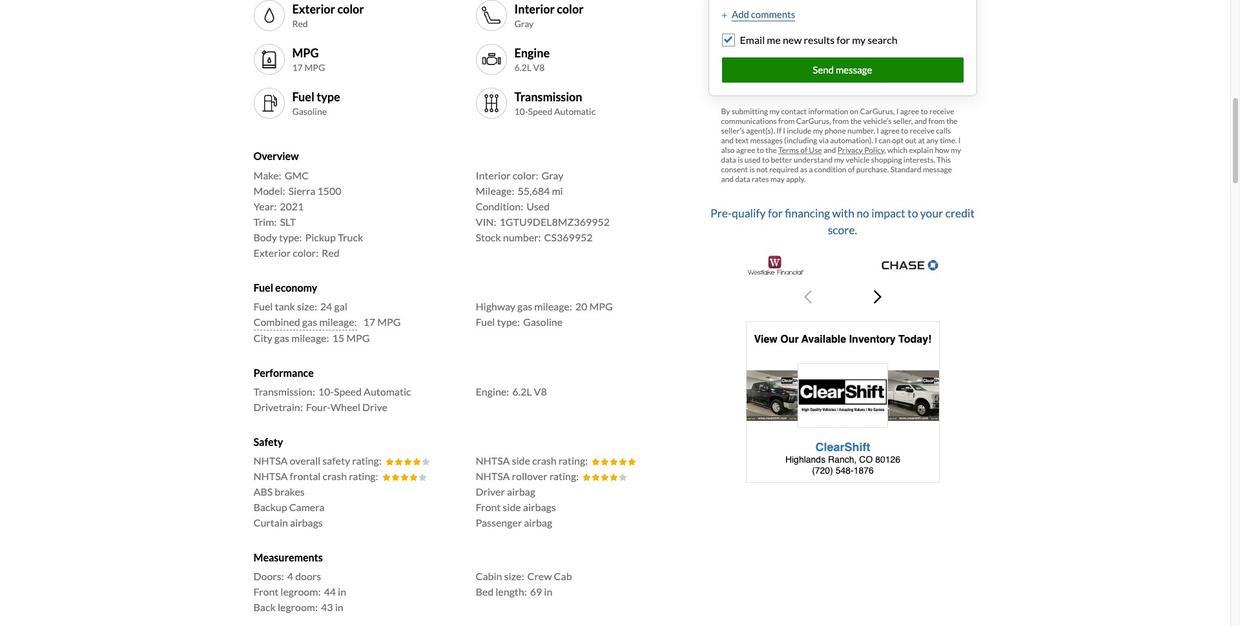 Task type: vqa. For each thing, say whether or not it's contained in the screenshot.


Task type: locate. For each thing, give the bounding box(es) containing it.
fuel for tank
[[254, 300, 273, 313]]

the up time.
[[947, 116, 958, 126]]

my left phone
[[813, 126, 823, 136]]

0 horizontal spatial agree
[[736, 145, 755, 155]]

is left not
[[750, 165, 755, 174]]

transmission:
[[254, 386, 315, 398]]

type: down highway
[[497, 316, 520, 328]]

exterior right exterior color icon at the left
[[292, 2, 335, 16]]

color: down pickup
[[293, 247, 318, 259]]

fuel inside "fuel type gasoline"
[[292, 90, 314, 104]]

color: up 55,684
[[513, 169, 538, 181]]

mileage: down gal
[[319, 316, 357, 328]]

any
[[927, 136, 939, 145]]

front inside the doors: 4 doors front legroom: 44 in back legroom: 43 in
[[254, 586, 279, 598]]

2 color from the left
[[557, 2, 584, 16]]

exterior down body
[[254, 247, 291, 259]]

gasoline inside "fuel type gasoline"
[[292, 106, 327, 117]]

to right used on the right top of page
[[762, 155, 769, 165]]

engine: 6.2l v8
[[476, 386, 547, 398]]

nhtsa
[[254, 455, 288, 467], [476, 455, 510, 467], [254, 470, 288, 483], [476, 470, 510, 483]]

rating:
[[352, 455, 382, 467], [559, 455, 588, 467], [349, 470, 378, 483], [550, 470, 579, 483]]

1 vertical spatial gray
[[542, 169, 564, 181]]

opt
[[892, 136, 904, 145]]

terms
[[778, 145, 799, 155]]

1 horizontal spatial agree
[[881, 126, 900, 136]]

color for interior color
[[557, 2, 584, 16]]

10- inside transmission: 10-speed automatic drivetrain: four-wheel drive
[[318, 386, 334, 398]]

1 vertical spatial airbags
[[290, 517, 323, 529]]

3 from from the left
[[929, 116, 945, 126]]

size: up length:
[[504, 571, 524, 583]]

2021
[[280, 200, 304, 212]]

0 vertical spatial for
[[837, 33, 850, 46]]

transmission
[[515, 90, 582, 104]]

gray up engine
[[515, 18, 534, 29]]

nhtsa side crash rating:
[[476, 455, 588, 467]]

0 horizontal spatial front
[[254, 586, 279, 598]]

from up (including
[[778, 116, 795, 126]]

0 horizontal spatial type:
[[279, 231, 302, 243]]

1 vertical spatial v8
[[534, 386, 547, 398]]

is left used on the right top of page
[[738, 155, 743, 165]]

airbags down the rollover
[[523, 501, 556, 514]]

1 vertical spatial crash
[[323, 470, 347, 483]]

1 vertical spatial exterior
[[254, 247, 291, 259]]

for right qualify
[[768, 207, 783, 220]]

red down pickup
[[322, 247, 340, 259]]

i right number,
[[877, 126, 879, 136]]

fuel type gasoline
[[292, 90, 340, 117]]

curtain
[[254, 517, 288, 529]]

from left on
[[833, 116, 849, 126]]

side up passenger
[[503, 501, 521, 514]]

message inside button
[[836, 64, 872, 76]]

24
[[320, 300, 332, 313]]

gray inside the interior color: gray mileage: 55,684 mi condition: used vin: 1gtu9del8mz369952 stock number: cs369952
[[542, 169, 564, 181]]

from
[[778, 116, 795, 126], [833, 116, 849, 126], [929, 116, 945, 126]]

agree up ,
[[881, 126, 900, 136]]

abs
[[254, 486, 273, 498]]

size: inside fuel tank size: 24 gal combined gas mileage: 17 mpg city gas mileage: 15 mpg
[[297, 300, 317, 313]]

airbags
[[523, 501, 556, 514], [290, 517, 323, 529]]

fuel for economy
[[254, 281, 273, 294]]

0 vertical spatial legroom:
[[281, 586, 321, 598]]

1 horizontal spatial gray
[[542, 169, 564, 181]]

color:
[[513, 169, 538, 181], [293, 247, 318, 259]]

engine
[[515, 46, 550, 60]]

speed inside transmission 10-speed automatic
[[528, 106, 552, 117]]

interior
[[515, 2, 555, 16], [476, 169, 511, 181]]

rating: right safety
[[352, 455, 382, 467]]

1 horizontal spatial exterior
[[292, 2, 335, 16]]

and right use
[[824, 145, 836, 155]]

0 vertical spatial message
[[836, 64, 872, 76]]

0 horizontal spatial color
[[337, 2, 364, 16]]

1 horizontal spatial type:
[[497, 316, 520, 328]]

1 vertical spatial for
[[768, 207, 783, 220]]

1 vertical spatial side
[[503, 501, 521, 514]]

side
[[512, 455, 530, 467], [503, 501, 521, 514]]

0 vertical spatial v8
[[533, 62, 545, 73]]

to left at
[[901, 126, 908, 136]]

gray up mi
[[542, 169, 564, 181]]

gray for color:
[[542, 169, 564, 181]]

speed inside transmission: 10-speed automatic drivetrain: four-wheel drive
[[334, 386, 362, 398]]

1 horizontal spatial 17
[[363, 316, 375, 328]]

0 vertical spatial size:
[[297, 300, 317, 313]]

0 vertical spatial airbag
[[507, 486, 535, 498]]

to down agent(s).
[[757, 145, 764, 155]]

gas right combined
[[302, 316, 317, 328]]

message inside , which explain how my data is used to better understand my vehicle shopping interests. this consent is not required as a condition of purchase. standard message and data rates may apply.
[[923, 165, 952, 174]]

size:
[[297, 300, 317, 313], [504, 571, 524, 583]]

1 color from the left
[[337, 2, 364, 16]]

0 vertical spatial 17
[[292, 62, 303, 73]]

0 horizontal spatial 17
[[292, 62, 303, 73]]

from up "any"
[[929, 116, 945, 126]]

fuel down highway
[[476, 316, 495, 328]]

0 horizontal spatial crash
[[323, 470, 347, 483]]

1 vertical spatial red
[[322, 247, 340, 259]]

results
[[804, 33, 835, 46]]

in right "69"
[[544, 586, 553, 598]]

1 horizontal spatial of
[[848, 165, 855, 174]]

2 horizontal spatial from
[[929, 116, 945, 126]]

of
[[801, 145, 808, 155], [848, 165, 855, 174]]

mpg 17 mpg
[[292, 46, 325, 73]]

1 vertical spatial message
[[923, 165, 952, 174]]

the left terms
[[766, 145, 777, 155]]

fuel left economy
[[254, 281, 273, 294]]

0 vertical spatial agree
[[900, 107, 919, 116]]

fuel
[[292, 90, 314, 104], [254, 281, 273, 294], [254, 300, 273, 313], [476, 316, 495, 328]]

front
[[476, 501, 501, 514], [254, 586, 279, 598]]

cs369952
[[544, 231, 593, 243]]

legroom: left 43
[[278, 602, 318, 614]]

consent
[[721, 165, 748, 174]]

qualify
[[732, 207, 766, 220]]

message down how
[[923, 165, 952, 174]]

1 horizontal spatial gas
[[302, 316, 317, 328]]

vehicle's
[[863, 116, 892, 126]]

1 horizontal spatial airbags
[[523, 501, 556, 514]]

i left can in the right of the page
[[875, 136, 877, 145]]

to left your
[[908, 207, 918, 220]]

email me new results for my search
[[740, 33, 898, 46]]

mi
[[552, 185, 563, 197]]

0 horizontal spatial automatic
[[364, 386, 411, 398]]

receive up "calls"
[[930, 107, 954, 116]]

10- down transmission
[[515, 106, 528, 117]]

airbag down nhtsa rollover rating:
[[507, 486, 535, 498]]

1 from from the left
[[778, 116, 795, 126]]

crash
[[532, 455, 557, 467], [323, 470, 347, 483]]

0 vertical spatial data
[[721, 155, 736, 165]]

brakes
[[275, 486, 305, 498]]

1 horizontal spatial automatic
[[554, 106, 596, 117]]

front up back
[[254, 586, 279, 598]]

1 vertical spatial 10-
[[318, 386, 334, 398]]

to right 'seller,'
[[921, 107, 928, 116]]

i right time.
[[959, 136, 961, 145]]

1 vertical spatial color:
[[293, 247, 318, 259]]

information
[[808, 107, 849, 116]]

1 horizontal spatial gasoline
[[523, 316, 563, 328]]

exterior color red
[[292, 2, 364, 29]]

crash down safety
[[323, 470, 347, 483]]

1 horizontal spatial front
[[476, 501, 501, 514]]

interior right interior color image
[[515, 2, 555, 16]]

1 horizontal spatial for
[[837, 33, 850, 46]]

mpg
[[292, 46, 319, 60], [305, 62, 325, 73], [589, 300, 613, 313], [377, 316, 401, 328], [346, 332, 370, 344]]

red inside make: gmc model: sierra 1500 year: 2021 trim: slt body type: pickup truck exterior color: red
[[322, 247, 340, 259]]

0 vertical spatial airbags
[[523, 501, 556, 514]]

legroom: down doors
[[281, 586, 321, 598]]

0 vertical spatial 10-
[[515, 106, 528, 117]]

6.2l inside the engine 6.2l v8
[[515, 62, 532, 73]]

1 vertical spatial automatic
[[364, 386, 411, 398]]

red right exterior color icon at the left
[[292, 18, 308, 29]]

10- up four-
[[318, 386, 334, 398]]

with
[[832, 207, 855, 220]]

6.2l for engine
[[515, 62, 532, 73]]

and
[[915, 116, 927, 126], [721, 136, 734, 145], [824, 145, 836, 155], [721, 174, 734, 184]]

message right "send"
[[836, 64, 872, 76]]

and left text
[[721, 136, 734, 145]]

0 horizontal spatial cargurus,
[[796, 116, 831, 126]]

text
[[735, 136, 749, 145]]

1 horizontal spatial size:
[[504, 571, 524, 583]]

side up nhtsa rollover rating:
[[512, 455, 530, 467]]

crash for side
[[532, 455, 557, 467]]

0 vertical spatial 6.2l
[[515, 62, 532, 73]]

1 vertical spatial of
[[848, 165, 855, 174]]

1 vertical spatial legroom:
[[278, 602, 318, 614]]

tank
[[275, 300, 295, 313]]

0 horizontal spatial size:
[[297, 300, 317, 313]]

1 horizontal spatial color:
[[513, 169, 538, 181]]

mileage: left 15
[[291, 332, 329, 344]]

type: down slt
[[279, 231, 302, 243]]

fuel up combined
[[254, 300, 273, 313]]

in inside cabin size: crew cab bed length: 69 in
[[544, 586, 553, 598]]

0 vertical spatial speed
[[528, 106, 552, 117]]

rating: right the rollover
[[550, 470, 579, 483]]

interior up mileage:
[[476, 169, 511, 181]]

2 vertical spatial gas
[[274, 332, 289, 344]]

1 vertical spatial 6.2l
[[512, 386, 532, 398]]

v8 for engine
[[533, 62, 545, 73]]

for inside the pre-qualify for financing with no impact to your credit score.
[[768, 207, 783, 220]]

crash for frontal
[[323, 470, 347, 483]]

agree up out
[[900, 107, 919, 116]]

apply.
[[786, 174, 806, 184]]

data left rates on the top right of the page
[[735, 174, 750, 184]]

interior inside the interior color: gray mileage: 55,684 mi condition: used vin: 1gtu9del8mz369952 stock number: cs369952
[[476, 169, 511, 181]]

email
[[740, 33, 765, 46]]

cargurus, up via
[[796, 116, 831, 126]]

red
[[292, 18, 308, 29], [322, 247, 340, 259]]

0 vertical spatial exterior
[[292, 2, 335, 16]]

slt
[[280, 216, 296, 228]]

rating: up nhtsa rollover rating:
[[559, 455, 588, 467]]

and down the also
[[721, 174, 734, 184]]

v8 down engine
[[533, 62, 545, 73]]

interior for color:
[[476, 169, 511, 181]]

of left use
[[801, 145, 808, 155]]

0 vertical spatial gray
[[515, 18, 534, 29]]

fuel tank size: 24 gal combined gas mileage: 17 mpg city gas mileage: 15 mpg
[[254, 300, 401, 344]]

15
[[332, 332, 344, 344]]

fuel inside fuel tank size: 24 gal combined gas mileage: 17 mpg city gas mileage: 15 mpg
[[254, 300, 273, 313]]

doors:
[[254, 571, 284, 583]]

speed up wheel
[[334, 386, 362, 398]]

fuel left type
[[292, 90, 314, 104]]

and right 'seller,'
[[915, 116, 927, 126]]

i right vehicle's
[[896, 107, 899, 116]]

0 vertical spatial of
[[801, 145, 808, 155]]

1 horizontal spatial red
[[322, 247, 340, 259]]

passenger
[[476, 517, 522, 529]]

front down driver
[[476, 501, 501, 514]]

1 horizontal spatial interior
[[515, 2, 555, 16]]

1 horizontal spatial color
[[557, 2, 584, 16]]

rating: for nhtsa side crash rating:
[[559, 455, 588, 467]]

camera
[[289, 501, 325, 514]]

how
[[935, 145, 950, 155]]

1 horizontal spatial 10-
[[515, 106, 528, 117]]

color
[[337, 2, 364, 16], [557, 2, 584, 16]]

0 vertical spatial red
[[292, 18, 308, 29]]

v8
[[533, 62, 545, 73], [534, 386, 547, 398]]

type: inside make: gmc model: sierra 1500 year: 2021 trim: slt body type: pickup truck exterior color: red
[[279, 231, 302, 243]]

chevron right image
[[874, 289, 881, 305]]

agree right the also
[[736, 145, 755, 155]]

1 vertical spatial size:
[[504, 571, 524, 583]]

gas right highway
[[517, 300, 532, 313]]

nhtsa for nhtsa side crash rating:
[[476, 455, 510, 467]]

automatic down transmission
[[554, 106, 596, 117]]

pre-
[[711, 207, 732, 220]]

send
[[813, 64, 834, 76]]

1 horizontal spatial the
[[851, 116, 862, 126]]

speed for transmission:
[[334, 386, 362, 398]]

17 inside mpg 17 mpg
[[292, 62, 303, 73]]

data
[[721, 155, 736, 165], [735, 174, 750, 184]]

gas inside highway gas mileage: 20 mpg fuel type: gasoline
[[517, 300, 532, 313]]

i
[[896, 107, 899, 116], [783, 126, 786, 136], [877, 126, 879, 136], [875, 136, 877, 145], [959, 136, 961, 145]]

0 horizontal spatial gas
[[274, 332, 289, 344]]

gray inside "interior color gray"
[[515, 18, 534, 29]]

0 vertical spatial type:
[[279, 231, 302, 243]]

gas down combined
[[274, 332, 289, 344]]

color inside "interior color gray"
[[557, 2, 584, 16]]

nhtsa for nhtsa frontal crash rating:
[[254, 470, 288, 483]]

fuel economy
[[254, 281, 317, 294]]

0 horizontal spatial color:
[[293, 247, 318, 259]]

0 horizontal spatial message
[[836, 64, 872, 76]]

gas
[[517, 300, 532, 313], [302, 316, 317, 328], [274, 332, 289, 344]]

as
[[800, 165, 808, 174]]

0 vertical spatial interior
[[515, 2, 555, 16]]

use
[[809, 145, 822, 155]]

automatic inside transmission 10-speed automatic
[[554, 106, 596, 117]]

exterior color image
[[259, 5, 279, 26]]

0 horizontal spatial gasoline
[[292, 106, 327, 117]]

0 vertical spatial gas
[[517, 300, 532, 313]]

1 vertical spatial type:
[[497, 316, 520, 328]]

color inside exterior color red
[[337, 2, 364, 16]]

1500
[[317, 185, 341, 197]]

make: gmc model: sierra 1500 year: 2021 trim: slt body type: pickup truck exterior color: red
[[254, 169, 363, 259]]

size: left "24"
[[297, 300, 317, 313]]

in
[[338, 586, 346, 598], [544, 586, 553, 598], [335, 602, 343, 614]]

receive up explain
[[910, 126, 935, 136]]

highway gas mileage: 20 mpg fuel type: gasoline
[[476, 300, 613, 328]]

0 vertical spatial front
[[476, 501, 501, 514]]

2 from from the left
[[833, 116, 849, 126]]

1 vertical spatial gasoline
[[523, 316, 563, 328]]

for right results
[[837, 33, 850, 46]]

2 horizontal spatial the
[[947, 116, 958, 126]]

my right how
[[951, 145, 961, 155]]

cargurus, right on
[[860, 107, 895, 116]]

crash up the rollover
[[532, 455, 557, 467]]

data down text
[[721, 155, 736, 165]]

0 vertical spatial crash
[[532, 455, 557, 467]]

automatic up drive
[[364, 386, 411, 398]]

1 horizontal spatial speed
[[528, 106, 552, 117]]

0 horizontal spatial gray
[[515, 18, 534, 29]]

airbag right passenger
[[524, 517, 552, 529]]

43
[[321, 602, 333, 614]]

of down privacy
[[848, 165, 855, 174]]

0 horizontal spatial of
[[801, 145, 808, 155]]

10- inside transmission 10-speed automatic
[[515, 106, 528, 117]]

legroom:
[[281, 586, 321, 598], [278, 602, 318, 614]]

speed down transmission
[[528, 106, 552, 117]]

rollover
[[512, 470, 548, 483]]

to inside the pre-qualify for financing with no impact to your credit score.
[[908, 207, 918, 220]]

comments
[[751, 8, 795, 20]]

airbags down camera
[[290, 517, 323, 529]]

10- for transmission
[[515, 106, 528, 117]]

6.2l for engine:
[[512, 386, 532, 398]]

may
[[771, 174, 785, 184]]

0 horizontal spatial red
[[292, 18, 308, 29]]

at
[[918, 136, 925, 145]]

also
[[721, 145, 735, 155]]

of inside , which explain how my data is used to better understand my vehicle shopping interests. this consent is not required as a condition of purchase. standard message and data rates may apply.
[[848, 165, 855, 174]]

0 vertical spatial mileage:
[[534, 300, 572, 313]]

0 horizontal spatial exterior
[[254, 247, 291, 259]]

6.2l down engine
[[515, 62, 532, 73]]

1 vertical spatial 17
[[363, 316, 375, 328]]

1 vertical spatial agree
[[881, 126, 900, 136]]

0 vertical spatial side
[[512, 455, 530, 467]]

model:
[[254, 185, 285, 197]]

1 vertical spatial gas
[[302, 316, 317, 328]]

v8 inside the engine 6.2l v8
[[533, 62, 545, 73]]

me
[[767, 33, 781, 46]]

mileage: left 20
[[534, 300, 572, 313]]

my left contact
[[770, 107, 780, 116]]

the up 'automation).'
[[851, 116, 862, 126]]

v8 right 'engine:'
[[534, 386, 547, 398]]

1 vertical spatial airbag
[[524, 517, 552, 529]]

in right 43
[[335, 602, 343, 614]]

rating: down safety
[[349, 470, 378, 483]]

interior inside "interior color gray"
[[515, 2, 555, 16]]

automatic inside transmission: 10-speed automatic drivetrain: four-wheel drive
[[364, 386, 411, 398]]

0 vertical spatial gasoline
[[292, 106, 327, 117]]

0 vertical spatial automatic
[[554, 106, 596, 117]]

send message button
[[722, 58, 964, 83]]

1 vertical spatial speed
[[334, 386, 362, 398]]

driver airbag front side airbags passenger airbag
[[476, 486, 556, 529]]

6.2l right 'engine:'
[[512, 386, 532, 398]]



Task type: describe. For each thing, give the bounding box(es) containing it.
speed for transmission
[[528, 106, 552, 117]]

out
[[905, 136, 917, 145]]

drive
[[362, 401, 388, 413]]

overall
[[290, 455, 320, 467]]

condition:
[[476, 200, 523, 212]]

doors
[[295, 571, 321, 583]]

privacy
[[838, 145, 863, 155]]

to inside , which explain how my data is used to better understand my vehicle shopping interests. this consent is not required as a condition of purchase. standard message and data rates may apply.
[[762, 155, 769, 165]]

interior color image
[[481, 5, 502, 26]]

color for exterior color
[[337, 2, 364, 16]]

nhtsa overall safety rating:
[[254, 455, 382, 467]]

number,
[[848, 126, 875, 136]]

, which explain how my data is used to better understand my vehicle shopping interests. this consent is not required as a condition of purchase. standard message and data rates may apply.
[[721, 145, 961, 184]]

fuel type image
[[259, 93, 279, 114]]

plus image
[[722, 12, 727, 19]]

nhtsa for nhtsa rollover rating:
[[476, 470, 510, 483]]

no
[[857, 207, 869, 220]]

used
[[527, 200, 550, 212]]

1 horizontal spatial is
[[750, 165, 755, 174]]

pre-qualify for financing with no impact to your credit score. button
[[708, 200, 977, 316]]

pre-qualify for financing with no impact to your credit score.
[[711, 207, 975, 237]]

transmission 10-speed automatic
[[515, 90, 596, 117]]

airbags inside abs brakes backup camera curtain airbags
[[290, 517, 323, 529]]

condition
[[815, 165, 847, 174]]

2 vertical spatial agree
[[736, 145, 755, 155]]

explain
[[909, 145, 934, 155]]

automatic for transmission:
[[364, 386, 411, 398]]

four-
[[306, 401, 331, 413]]

this
[[937, 155, 951, 165]]

10- for transmission:
[[318, 386, 334, 398]]

nhtsa rollover rating:
[[476, 470, 579, 483]]

color: inside make: gmc model: sierra 1500 year: 2021 trim: slt body type: pickup truck exterior color: red
[[293, 247, 318, 259]]

wheel
[[331, 401, 360, 413]]

add comments button
[[722, 7, 795, 22]]

airbags inside driver airbag front side airbags passenger airbag
[[523, 501, 556, 514]]

0 vertical spatial receive
[[930, 107, 954, 116]]

55,684
[[518, 185, 550, 197]]

time.
[[940, 136, 957, 145]]

transmission: 10-speed automatic drivetrain: four-wheel drive
[[254, 386, 411, 413]]

engine image
[[481, 49, 502, 70]]

contact
[[781, 107, 807, 116]]

which
[[888, 145, 908, 155]]

type
[[317, 90, 340, 104]]

truck
[[338, 231, 363, 243]]

exterior inside exterior color red
[[292, 2, 335, 16]]

advertisement region
[[746, 321, 940, 483]]

interior for color
[[515, 2, 555, 16]]

required
[[769, 165, 799, 174]]

rates
[[752, 174, 769, 184]]

cabin
[[476, 571, 502, 583]]

i right if
[[783, 126, 786, 136]]

2 horizontal spatial agree
[[900, 107, 919, 116]]

automatic for transmission
[[554, 106, 596, 117]]

69
[[530, 586, 542, 598]]

rating: for nhtsa frontal crash rating:
[[349, 470, 378, 483]]

mpg inside highway gas mileage: 20 mpg fuel type: gasoline
[[589, 300, 613, 313]]

fuel inside highway gas mileage: 20 mpg fuel type: gasoline
[[476, 316, 495, 328]]

submitting
[[732, 107, 768, 116]]

color: inside the interior color: gray mileage: 55,684 mi condition: used vin: 1gtu9del8mz369952 stock number: cs369952
[[513, 169, 538, 181]]

bed
[[476, 586, 494, 598]]

1gtu9del8mz369952
[[500, 216, 610, 228]]

1 vertical spatial receive
[[910, 126, 935, 136]]

fuel for type
[[292, 90, 314, 104]]

0 horizontal spatial the
[[766, 145, 777, 155]]

make:
[[254, 169, 281, 181]]

stock
[[476, 231, 501, 243]]

engine 6.2l v8
[[515, 46, 550, 73]]

mpg image
[[259, 49, 279, 70]]

via
[[819, 136, 829, 145]]

side inside driver airbag front side airbags passenger airbag
[[503, 501, 521, 514]]

2 vertical spatial mileage:
[[291, 332, 329, 344]]

safety
[[254, 436, 283, 448]]

performance
[[254, 367, 314, 379]]

privacy policy link
[[838, 145, 885, 155]]

gasoline inside highway gas mileage: 20 mpg fuel type: gasoline
[[523, 316, 563, 328]]

cabin size: crew cab bed length: 69 in
[[476, 571, 572, 598]]

rating: for nhtsa overall safety rating:
[[352, 455, 382, 467]]

driver
[[476, 486, 505, 498]]

interior color: gray mileage: 55,684 mi condition: used vin: 1gtu9del8mz369952 stock number: cs369952
[[476, 169, 610, 243]]

credit
[[946, 207, 975, 220]]

mileage: inside highway gas mileage: 20 mpg fuel type: gasoline
[[534, 300, 572, 313]]

add comments
[[732, 8, 795, 20]]

20
[[575, 300, 587, 313]]

interior color gray
[[515, 2, 584, 29]]

combined
[[254, 316, 300, 328]]

search
[[868, 33, 898, 46]]

gray for color
[[515, 18, 534, 29]]

back
[[254, 602, 276, 614]]

size: inside cabin size: crew cab bed length: 69 in
[[504, 571, 524, 583]]

by
[[721, 107, 730, 116]]

0 horizontal spatial is
[[738, 155, 743, 165]]

exterior inside make: gmc model: sierra 1500 year: 2021 trim: slt body type: pickup truck exterior color: red
[[254, 247, 291, 259]]

communications
[[721, 116, 777, 126]]

pickup
[[305, 231, 336, 243]]

body
[[254, 231, 277, 243]]

can
[[879, 136, 891, 145]]

a
[[809, 165, 813, 174]]

calls
[[936, 126, 951, 136]]

messages
[[750, 136, 783, 145]]

length:
[[496, 586, 527, 598]]

17 inside fuel tank size: 24 gal combined gas mileage: 17 mpg city gas mileage: 15 mpg
[[363, 316, 375, 328]]

not
[[756, 165, 768, 174]]

if
[[777, 126, 782, 136]]

red inside exterior color red
[[292, 18, 308, 29]]

seller's
[[721, 126, 745, 136]]

economy
[[275, 281, 317, 294]]

my left "vehicle"
[[834, 155, 844, 165]]

chevron left image
[[804, 289, 812, 305]]

mileage:
[[476, 185, 515, 197]]

and inside , which explain how my data is used to better understand my vehicle shopping interests. this consent is not required as a condition of purchase. standard message and data rates may apply.
[[721, 174, 734, 184]]

v8 for engine:
[[534, 386, 547, 398]]

my left search
[[852, 33, 866, 46]]

transmission image
[[481, 93, 502, 114]]

front inside driver airbag front side airbags passenger airbag
[[476, 501, 501, 514]]

engine:
[[476, 386, 509, 398]]

better
[[771, 155, 792, 165]]

1 vertical spatial mileage:
[[319, 316, 357, 328]]

4
[[287, 571, 293, 583]]

vehicle
[[846, 155, 870, 165]]

abs brakes backup camera curtain airbags
[[254, 486, 325, 529]]

sierra
[[288, 185, 315, 197]]

44
[[324, 586, 336, 598]]

in right 44
[[338, 586, 346, 598]]

1 vertical spatial data
[[735, 174, 750, 184]]

nhtsa for nhtsa overall safety rating:
[[254, 455, 288, 467]]

1 horizontal spatial cargurus,
[[860, 107, 895, 116]]

shopping
[[871, 155, 902, 165]]

trim:
[[254, 216, 277, 228]]

include
[[787, 126, 812, 136]]

type: inside highway gas mileage: 20 mpg fuel type: gasoline
[[497, 316, 520, 328]]



